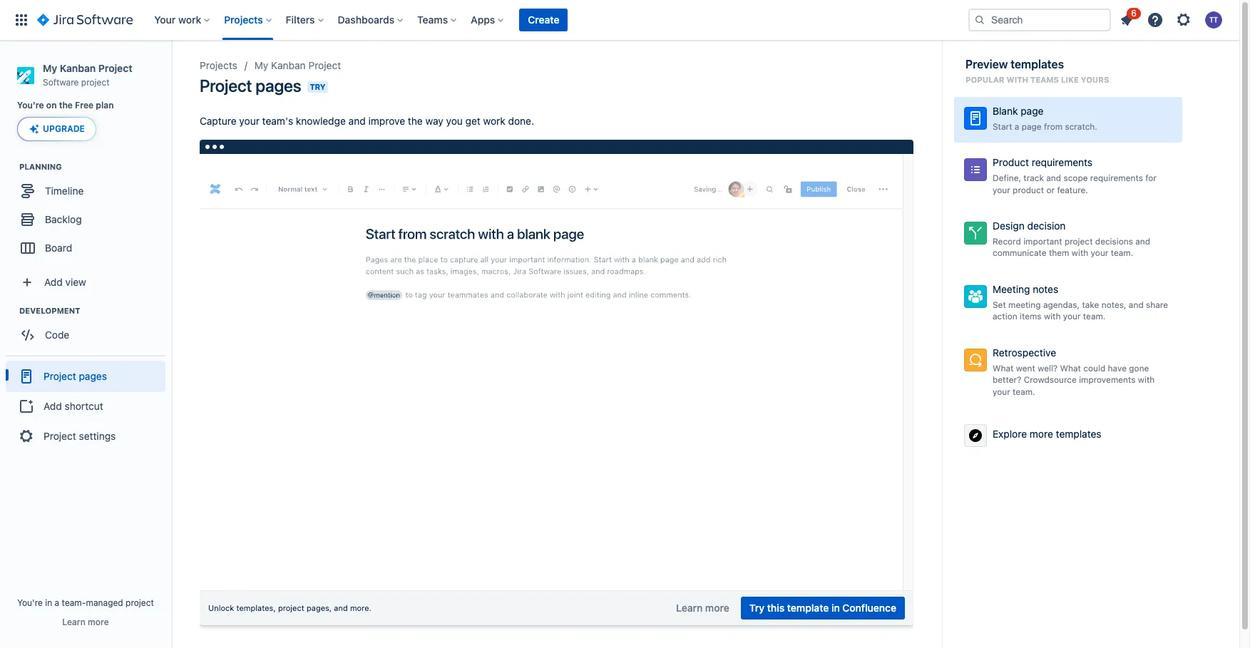 Task type: locate. For each thing, give the bounding box(es) containing it.
help image
[[1147, 11, 1164, 29]]

teams
[[1031, 75, 1059, 84]]

1 horizontal spatial kanban
[[271, 59, 306, 71]]

managed
[[86, 598, 123, 609]]

product requirements image
[[967, 161, 984, 179]]

learn more button left try on the bottom right of the page
[[668, 597, 738, 620]]

in
[[45, 598, 52, 609], [832, 602, 840, 614]]

you're left the on on the top of page
[[17, 100, 44, 111]]

2 you're from the top
[[17, 598, 43, 609]]

set
[[993, 299, 1006, 310]]

0 vertical spatial more
[[1030, 428, 1054, 440]]

the left way
[[408, 115, 423, 127]]

0 horizontal spatial learn
[[62, 617, 85, 628]]

explore
[[993, 428, 1027, 440]]

1 horizontal spatial learn more button
[[668, 597, 738, 620]]

more
[[1030, 428, 1054, 440], [705, 602, 730, 614], [88, 617, 109, 628]]

1 vertical spatial page
[[1022, 121, 1042, 132]]

try this template in confluence
[[750, 602, 897, 614]]

my kanban project link
[[255, 57, 341, 74]]

or
[[1047, 184, 1055, 195]]

page left from
[[1022, 121, 1042, 132]]

0 vertical spatial learn
[[676, 602, 703, 614]]

meeting
[[1009, 299, 1041, 310]]

your down define,
[[993, 184, 1011, 195]]

my right projects link
[[255, 59, 268, 71]]

add view button
[[9, 268, 163, 297]]

your down better?
[[993, 387, 1011, 397]]

with down agendas,
[[1044, 311, 1061, 322]]

knowledge
[[296, 115, 346, 127]]

0 horizontal spatial in
[[45, 598, 52, 609]]

the right the on on the top of page
[[59, 100, 73, 111]]

you're for you're in a team-managed project
[[17, 598, 43, 609]]

project up them
[[1065, 236, 1093, 247]]

add left shortcut
[[44, 400, 62, 412]]

what
[[993, 363, 1014, 373], [1060, 363, 1081, 373]]

2 horizontal spatial more
[[1030, 428, 1054, 440]]

2 horizontal spatial team.
[[1111, 248, 1134, 259]]

a left team-
[[55, 598, 59, 609]]

my
[[255, 59, 268, 71], [43, 62, 57, 74]]

edit image
[[143, 367, 160, 384]]

1 horizontal spatial the
[[408, 115, 423, 127]]

code link
[[7, 321, 164, 350]]

0 vertical spatial project pages
[[200, 76, 301, 96]]

0 horizontal spatial learn more
[[62, 617, 109, 628]]

kanban down filters at the top left of page
[[271, 59, 306, 71]]

projects up projects link
[[224, 14, 263, 26]]

0 horizontal spatial a
[[55, 598, 59, 609]]

project pages
[[200, 76, 301, 96], [44, 370, 107, 382]]

1 horizontal spatial my
[[255, 59, 268, 71]]

team. inside retrospective what went well? what could have gone better? crowdsource improvements with your team.
[[1013, 387, 1036, 397]]

1 horizontal spatial a
[[1015, 121, 1020, 132]]

1 vertical spatial add
[[44, 400, 62, 412]]

what up better?
[[993, 363, 1014, 373]]

your inside meeting notes set meeting agendas, take notes, and share action items with your team.
[[1063, 311, 1081, 322]]

you're for you're on the free plan
[[17, 100, 44, 111]]

0 horizontal spatial project pages
[[44, 370, 107, 382]]

create
[[528, 14, 560, 26]]

track
[[1024, 173, 1044, 183]]

work inside "popup button"
[[178, 14, 201, 26]]

feature.
[[1058, 184, 1089, 195]]

in right template
[[832, 602, 840, 614]]

project settings
[[44, 430, 116, 442]]

sidebar navigation image
[[156, 57, 187, 86]]

and left improve
[[349, 115, 366, 127]]

0 vertical spatial learn more
[[676, 602, 730, 614]]

and left share
[[1129, 299, 1144, 310]]

[object object] confluence template image
[[200, 154, 903, 550]]

1 vertical spatial pages
[[79, 370, 107, 382]]

project inside design decision record important project decisions and communicate them with your team.
[[1065, 236, 1093, 247]]

0 horizontal spatial work
[[178, 14, 201, 26]]

the
[[59, 100, 73, 111], [408, 115, 423, 127]]

1 vertical spatial requirements
[[1091, 173, 1143, 183]]

more down managed
[[88, 617, 109, 628]]

0 horizontal spatial kanban
[[60, 62, 96, 74]]

view
[[65, 276, 86, 288]]

with left teams
[[1007, 75, 1029, 84]]

blank image
[[967, 110, 984, 127]]

1 vertical spatial work
[[483, 115, 506, 127]]

start
[[993, 121, 1013, 132]]

0 horizontal spatial my
[[43, 62, 57, 74]]

a
[[1015, 121, 1020, 132], [55, 598, 59, 609]]

have
[[1108, 363, 1127, 373]]

learn more
[[676, 602, 730, 614], [62, 617, 109, 628]]

and
[[349, 115, 366, 127], [1047, 173, 1062, 183], [1136, 236, 1151, 247], [1129, 299, 1144, 310], [334, 604, 348, 613]]

your
[[154, 14, 176, 26]]

1 vertical spatial project pages
[[44, 370, 107, 382]]

search image
[[974, 14, 986, 26]]

0 vertical spatial add
[[44, 276, 63, 288]]

add left view
[[44, 276, 63, 288]]

2 vertical spatial more
[[88, 617, 109, 628]]

learn left try on the bottom right of the page
[[676, 602, 703, 614]]

add inside dropdown button
[[44, 276, 63, 288]]

group
[[6, 355, 166, 457]]

templates inside "preview templates popular with teams like yours"
[[1011, 58, 1064, 71]]

your left team's
[[239, 115, 260, 127]]

1 what from the left
[[993, 363, 1014, 373]]

learn more button down "you're in a team-managed project"
[[62, 617, 109, 628]]

in left team-
[[45, 598, 52, 609]]

page right blank
[[1021, 105, 1044, 117]]

with inside meeting notes set meeting agendas, take notes, and share action items with your team.
[[1044, 311, 1061, 322]]

project down projects link
[[200, 76, 252, 96]]

meeting notes set meeting agendas, take notes, and share action items with your team.
[[993, 283, 1169, 322]]

work right get
[[483, 115, 506, 127]]

project up plan
[[98, 62, 132, 74]]

1 vertical spatial learn more
[[62, 617, 109, 628]]

project settings link
[[6, 421, 166, 453]]

my for my kanban project software project
[[43, 62, 57, 74]]

1 vertical spatial the
[[408, 115, 423, 127]]

0 horizontal spatial the
[[59, 100, 73, 111]]

0 horizontal spatial team.
[[1013, 387, 1036, 397]]

add shortcut
[[44, 400, 103, 412]]

retrospective image
[[967, 352, 984, 369]]

blank
[[993, 105, 1018, 117]]

project pages down projects link
[[200, 76, 301, 96]]

my inside the 'my kanban project' link
[[255, 59, 268, 71]]

team. for meeting notes
[[1084, 311, 1106, 322]]

appswitcher icon image
[[13, 11, 30, 29]]

communicate
[[993, 248, 1047, 259]]

way
[[426, 115, 444, 127]]

1 vertical spatial learn
[[62, 617, 85, 628]]

1 you're from the top
[[17, 100, 44, 111]]

1 horizontal spatial pages
[[256, 76, 301, 96]]

code
[[45, 329, 69, 341]]

agendas,
[[1044, 299, 1080, 310]]

banner
[[0, 0, 1240, 40]]

project pages up the "add shortcut"
[[44, 370, 107, 382]]

kanban for my kanban project
[[271, 59, 306, 71]]

1 horizontal spatial learn more
[[676, 602, 730, 614]]

kanban up software
[[60, 62, 96, 74]]

projects inside popup button
[[224, 14, 263, 26]]

my kanban project software project
[[43, 62, 132, 88]]

2 vertical spatial team.
[[1013, 387, 1036, 397]]

add view
[[44, 276, 86, 288]]

projects button
[[220, 9, 277, 31]]

capture your team's knowledge and improve the way you get work done.
[[200, 115, 534, 127]]

project up try
[[309, 59, 341, 71]]

add inside button
[[44, 400, 62, 412]]

your down agendas,
[[1063, 311, 1081, 322]]

scope
[[1064, 173, 1088, 183]]

and up or
[[1047, 173, 1062, 183]]

timeline link
[[7, 177, 164, 206]]

1 horizontal spatial team.
[[1084, 311, 1106, 322]]

work
[[178, 14, 201, 26], [483, 115, 506, 127]]

kanban inside my kanban project software project
[[60, 62, 96, 74]]

pages down the 'my kanban project' link
[[256, 76, 301, 96]]

for
[[1146, 173, 1157, 183]]

and right decisions
[[1136, 236, 1151, 247]]

1 horizontal spatial more
[[705, 602, 730, 614]]

team. inside meeting notes set meeting agendas, take notes, and share action items with your team.
[[1084, 311, 1106, 322]]

more right the "explore"
[[1030, 428, 1054, 440]]

requirements up scope
[[1032, 156, 1093, 169]]

team. down decisions
[[1111, 248, 1134, 259]]

1 vertical spatial team.
[[1084, 311, 1106, 322]]

projects right sidebar navigation image
[[200, 59, 237, 71]]

pages up shortcut
[[79, 370, 107, 382]]

0 vertical spatial a
[[1015, 121, 1020, 132]]

projects
[[224, 14, 263, 26], [200, 59, 237, 71]]

team.
[[1111, 248, 1134, 259], [1084, 311, 1106, 322], [1013, 387, 1036, 397]]

and left more. at the left bottom of page
[[334, 604, 348, 613]]

1 vertical spatial you're
[[17, 598, 43, 609]]

0 vertical spatial page
[[1021, 105, 1044, 117]]

project up plan
[[81, 77, 110, 88]]

gone
[[1130, 363, 1150, 373]]

1 vertical spatial templates
[[1056, 428, 1102, 440]]

learn more button
[[668, 597, 738, 620], [62, 617, 109, 628]]

1 vertical spatial projects
[[200, 59, 237, 71]]

team. down take
[[1084, 311, 1106, 322]]

team. down better?
[[1013, 387, 1036, 397]]

record
[[993, 236, 1021, 247]]

1 horizontal spatial what
[[1060, 363, 1081, 373]]

with inside design decision record important project decisions and communicate them with your team.
[[1072, 248, 1089, 259]]

project up the "add shortcut"
[[44, 370, 76, 382]]

more left try on the bottom right of the page
[[705, 602, 730, 614]]

template
[[787, 602, 829, 614]]

work right your at the top left of the page
[[178, 14, 201, 26]]

unlock templates, project pages, and more.
[[208, 604, 372, 613]]

from
[[1044, 121, 1063, 132]]

your down decisions
[[1091, 248, 1109, 259]]

page
[[1021, 105, 1044, 117], [1022, 121, 1042, 132]]

notes,
[[1102, 299, 1127, 310]]

with
[[1007, 75, 1029, 84], [1072, 248, 1089, 259], [1044, 311, 1061, 322], [1138, 375, 1155, 385]]

with down gone
[[1138, 375, 1155, 385]]

Search field
[[969, 9, 1111, 31]]

templates inside button
[[1056, 428, 1102, 440]]

your
[[239, 115, 260, 127], [993, 184, 1011, 195], [1091, 248, 1109, 259], [1063, 311, 1081, 322], [993, 387, 1011, 397]]

jira software image
[[37, 11, 133, 29], [37, 11, 133, 29]]

product requirements define, track and scope requirements for your product or feature.
[[993, 156, 1157, 195]]

0 vertical spatial you're
[[17, 100, 44, 111]]

you're on the free plan
[[17, 100, 114, 111]]

kanban
[[271, 59, 306, 71], [60, 62, 96, 74]]

your inside design decision record important project decisions and communicate them with your team.
[[1091, 248, 1109, 259]]

0 vertical spatial templates
[[1011, 58, 1064, 71]]

notes
[[1033, 283, 1059, 295]]

a right start
[[1015, 121, 1020, 132]]

you
[[446, 115, 463, 127]]

0 vertical spatial team.
[[1111, 248, 1134, 259]]

requirements left for
[[1091, 173, 1143, 183]]

templates down "crowdsource"
[[1056, 428, 1102, 440]]

0 vertical spatial work
[[178, 14, 201, 26]]

with inside retrospective what went well? what could have gone better? crowdsource improvements with your team.
[[1138, 375, 1155, 385]]

what right well?
[[1060, 363, 1081, 373]]

project
[[81, 77, 110, 88], [1065, 236, 1093, 247], [126, 598, 154, 609], [278, 604, 304, 613]]

primary element
[[9, 0, 969, 40]]

you're left team-
[[17, 598, 43, 609]]

1 horizontal spatial work
[[483, 115, 506, 127]]

more image
[[967, 427, 984, 444]]

templates up teams
[[1011, 58, 1064, 71]]

learn more left try on the bottom right of the page
[[676, 602, 730, 614]]

add for add view
[[44, 276, 63, 288]]

0 horizontal spatial what
[[993, 363, 1014, 373]]

add for add shortcut
[[44, 400, 62, 412]]

design decision record important project decisions and communicate them with your team.
[[993, 220, 1151, 259]]

and inside product requirements define, track and scope requirements for your product or feature.
[[1047, 173, 1062, 183]]

and for improve
[[349, 115, 366, 127]]

filters button
[[282, 9, 329, 31]]

my up software
[[43, 62, 57, 74]]

learn more down "you're in a team-managed project"
[[62, 617, 109, 628]]

learn more inside button
[[676, 602, 730, 614]]

0 vertical spatial projects
[[224, 14, 263, 26]]

requirements
[[1032, 156, 1093, 169], [1091, 173, 1143, 183]]

learn down team-
[[62, 617, 85, 628]]

1 horizontal spatial in
[[832, 602, 840, 614]]

my inside my kanban project software project
[[43, 62, 57, 74]]

team. inside design decision record important project decisions and communicate them with your team.
[[1111, 248, 1134, 259]]

went
[[1016, 363, 1036, 373]]

templates
[[1011, 58, 1064, 71], [1056, 428, 1102, 440]]

with inside "preview templates popular with teams like yours"
[[1007, 75, 1029, 84]]

learn more for the left learn more button
[[62, 617, 109, 628]]

project pages inside group
[[44, 370, 107, 382]]

improve
[[368, 115, 405, 127]]

with right them
[[1072, 248, 1089, 259]]

more inside explore more templates button
[[1030, 428, 1054, 440]]



Task type: vqa. For each thing, say whether or not it's contained in the screenshot.
Meeting notes Set meeting agendas, take notes, and share action items with your team.
yes



Task type: describe. For each thing, give the bounding box(es) containing it.
you're in a team-managed project
[[17, 598, 154, 609]]

kanban for my kanban project software project
[[60, 62, 96, 74]]

software
[[43, 77, 79, 88]]

0 horizontal spatial more
[[88, 617, 109, 628]]

banner containing your work
[[0, 0, 1240, 40]]

your inside retrospective what went well? what could have gone better? crowdsource improvements with your team.
[[993, 387, 1011, 397]]

project inside my kanban project software project
[[98, 62, 132, 74]]

planning group
[[7, 161, 170, 267]]

preview
[[966, 58, 1008, 71]]

development
[[19, 306, 80, 316]]

pages,
[[307, 604, 332, 613]]

better?
[[993, 375, 1022, 385]]

define,
[[993, 173, 1022, 183]]

your profile and settings image
[[1206, 11, 1223, 29]]

and inside design decision record important project decisions and communicate them with your team.
[[1136, 236, 1151, 247]]

6
[[1132, 8, 1137, 19]]

get
[[466, 115, 481, 127]]

0 vertical spatial the
[[59, 100, 73, 111]]

and inside meeting notes set meeting agendas, take notes, and share action items with your team.
[[1129, 299, 1144, 310]]

0 vertical spatial requirements
[[1032, 156, 1093, 169]]

apps button
[[467, 9, 510, 31]]

unlock
[[208, 604, 234, 613]]

items
[[1020, 311, 1042, 322]]

a inside blank page start a page from scratch.
[[1015, 121, 1020, 132]]

projects for projects link
[[200, 59, 237, 71]]

dashboards
[[338, 14, 395, 26]]

retrospective
[[993, 347, 1057, 359]]

blank page start a page from scratch.
[[993, 105, 1098, 132]]

learn more for the right learn more button
[[676, 602, 730, 614]]

could
[[1084, 363, 1106, 373]]

well?
[[1038, 363, 1058, 373]]

preview templates popular with teams like yours
[[966, 58, 1110, 84]]

dashboards button
[[334, 9, 409, 31]]

confluence
[[843, 602, 897, 614]]

planning image
[[2, 159, 19, 176]]

design
[[993, 220, 1025, 232]]

project left pages,
[[278, 604, 304, 613]]

project down the "add shortcut"
[[44, 430, 76, 442]]

my kanban project
[[255, 59, 341, 71]]

board link
[[7, 234, 164, 263]]

free
[[75, 100, 94, 111]]

your work button
[[150, 9, 216, 31]]

team. for retrospective
[[1013, 387, 1036, 397]]

your work
[[154, 14, 201, 26]]

group containing project pages
[[6, 355, 166, 457]]

2 what from the left
[[1060, 363, 1081, 373]]

planning
[[19, 162, 62, 171]]

0 horizontal spatial learn more button
[[62, 617, 109, 628]]

decision image
[[967, 225, 984, 242]]

more.
[[350, 604, 372, 613]]

projects for projects popup button
[[224, 14, 263, 26]]

1 vertical spatial a
[[55, 598, 59, 609]]

settings
[[79, 430, 116, 442]]

backlog link
[[7, 206, 164, 234]]

upgrade button
[[18, 118, 96, 141]]

add shortcut button
[[6, 393, 166, 421]]

crowdsource
[[1024, 375, 1077, 385]]

try this template in confluence button
[[741, 597, 905, 620]]

project pages link
[[6, 361, 166, 393]]

notifications image
[[1119, 11, 1136, 29]]

like
[[1061, 75, 1079, 84]]

project inside my kanban project software project
[[81, 77, 110, 88]]

settings image
[[1176, 11, 1193, 29]]

team-
[[62, 598, 86, 609]]

and for scope
[[1047, 173, 1062, 183]]

development group
[[7, 306, 170, 354]]

teams
[[417, 14, 448, 26]]

decision
[[1028, 220, 1066, 232]]

apps
[[471, 14, 495, 26]]

share
[[1146, 299, 1169, 310]]

project right managed
[[126, 598, 154, 609]]

upgrade
[[43, 124, 85, 134]]

1 vertical spatial more
[[705, 602, 730, 614]]

in inside try this template in confluence button
[[832, 602, 840, 614]]

your inside product requirements define, track and scope requirements for your product or feature.
[[993, 184, 1011, 195]]

try
[[310, 82, 326, 91]]

backlog
[[45, 213, 82, 225]]

important
[[1024, 236, 1063, 247]]

projects link
[[200, 57, 237, 74]]

0 vertical spatial pages
[[256, 76, 301, 96]]

action
[[993, 311, 1018, 322]]

timeline
[[45, 185, 84, 197]]

capture
[[200, 115, 237, 127]]

yours
[[1081, 75, 1110, 84]]

on
[[46, 100, 57, 111]]

board
[[45, 242, 72, 254]]

development image
[[2, 303, 19, 320]]

decisions
[[1096, 236, 1134, 247]]

retrospective what went well? what could have gone better? crowdsource improvements with your team.
[[993, 347, 1155, 397]]

1 horizontal spatial learn
[[676, 602, 703, 614]]

teams button
[[413, 9, 462, 31]]

shortcut
[[65, 400, 103, 412]]

team's
[[262, 115, 293, 127]]

meeting notes image
[[967, 288, 984, 305]]

scratch.
[[1065, 121, 1098, 132]]

0 horizontal spatial pages
[[79, 370, 107, 382]]

1 horizontal spatial project pages
[[200, 76, 301, 96]]

templates,
[[236, 604, 276, 613]]

create button
[[520, 9, 568, 31]]

my for my kanban project
[[255, 59, 268, 71]]

product
[[993, 156, 1029, 169]]

popular
[[966, 75, 1005, 84]]

try
[[750, 602, 765, 614]]

meeting
[[993, 283, 1030, 295]]

and for more.
[[334, 604, 348, 613]]



